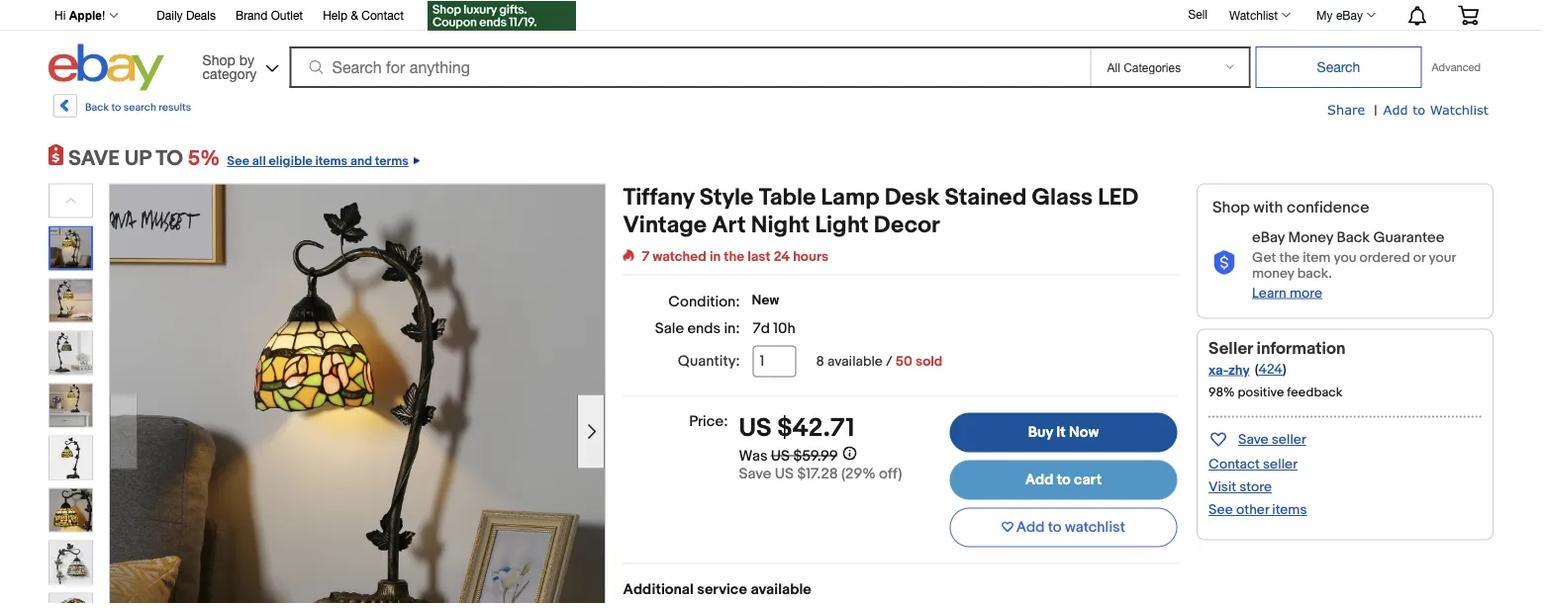 Task type: vqa. For each thing, say whether or not it's contained in the screenshot.
New
yes



Task type: locate. For each thing, give the bounding box(es) containing it.
0 vertical spatial shop
[[203, 51, 235, 68]]

add for add to cart
[[1025, 472, 1054, 490]]

hours
[[793, 249, 829, 266]]

us right was
[[771, 447, 790, 465]]

save up contact seller link
[[1239, 432, 1269, 449]]

the inside 'ebay money back guarantee get the item you ordered or your money back. learn more'
[[1280, 249, 1300, 266]]

back left search
[[85, 101, 109, 114]]

see left all
[[227, 154, 250, 169]]

available right service
[[751, 582, 812, 600]]

add inside button
[[1017, 519, 1045, 537]]

1 vertical spatial shop
[[1213, 199, 1250, 218]]

picture 2 of 10 image
[[50, 280, 92, 322]]

advanced
[[1432, 61, 1481, 74]]

save seller button
[[1209, 428, 1307, 451]]

ebay right my
[[1337, 8, 1363, 22]]

0 horizontal spatial shop
[[203, 51, 235, 68]]

shop inside the shop by category
[[203, 51, 235, 68]]

ebay
[[1337, 8, 1363, 22], [1252, 229, 1285, 247]]

see other items link
[[1209, 502, 1307, 519]]

to left 'watchlist'
[[1048, 519, 1062, 537]]

shop left by at top left
[[203, 51, 235, 68]]

0 horizontal spatial contact
[[362, 8, 404, 22]]

items inside "contact seller visit store see other items"
[[1273, 502, 1307, 519]]

led
[[1098, 184, 1139, 212]]

1 vertical spatial contact
[[1209, 457, 1260, 474]]

none submit inside shop by category banner
[[1256, 47, 1422, 88]]

0 horizontal spatial watchlist
[[1230, 8, 1278, 22]]

save inside 'us $42.71' main content
[[739, 465, 772, 483]]

watchlist link
[[1219, 3, 1300, 27]]

seller up contact seller link
[[1272, 432, 1307, 449]]

1 vertical spatial add
[[1025, 472, 1054, 490]]

us
[[739, 413, 772, 444], [771, 447, 790, 465], [775, 465, 794, 483]]

up
[[124, 146, 151, 172]]

7
[[642, 249, 650, 266]]

2 vertical spatial add
[[1017, 519, 1045, 537]]

1 horizontal spatial see
[[1209, 502, 1234, 519]]

ordered
[[1360, 249, 1411, 266]]

style
[[700, 184, 754, 212]]

1 horizontal spatial save
[[1239, 432, 1269, 449]]

see all eligible items and terms link
[[220, 146, 420, 172]]

the right the in
[[724, 249, 745, 266]]

1 vertical spatial items
[[1273, 502, 1307, 519]]

visit
[[1209, 480, 1237, 496]]

add
[[1384, 101, 1409, 117], [1025, 472, 1054, 490], [1017, 519, 1045, 537]]

and
[[350, 154, 372, 169]]

1 horizontal spatial items
[[1273, 502, 1307, 519]]

0 vertical spatial items
[[315, 154, 348, 169]]

watchlist right sell
[[1230, 8, 1278, 22]]

to left search
[[111, 101, 121, 114]]

to right |
[[1413, 101, 1426, 117]]

buy it now link
[[950, 413, 1178, 453]]

0 vertical spatial contact
[[362, 8, 404, 22]]

shop by category banner
[[44, 0, 1494, 96]]

add to watchlist button
[[950, 508, 1178, 548]]

other
[[1237, 502, 1270, 519]]

cart
[[1074, 472, 1102, 490]]

0 vertical spatial watchlist
[[1230, 8, 1278, 22]]

watchlist
[[1065, 519, 1126, 537]]

with
[[1254, 199, 1284, 218]]

to inside 'link'
[[111, 101, 121, 114]]

the
[[724, 249, 745, 266], [1280, 249, 1300, 266]]

daily deals link
[[157, 5, 216, 27]]

to for search
[[111, 101, 121, 114]]

0 vertical spatial seller
[[1272, 432, 1307, 449]]

last
[[748, 249, 771, 266]]

desk
[[885, 184, 940, 212]]

back up you
[[1337, 229, 1370, 247]]

your shopping cart image
[[1457, 5, 1480, 25]]

was us $59.99
[[739, 447, 838, 465]]

items left and
[[315, 154, 348, 169]]

items
[[315, 154, 348, 169], [1273, 502, 1307, 519]]

watchlist down the "advanced" link
[[1431, 101, 1489, 117]]

0 vertical spatial available
[[828, 353, 883, 370]]

available left /
[[828, 353, 883, 370]]

back inside 'ebay money back guarantee get the item you ordered or your money back. learn more'
[[1337, 229, 1370, 247]]

picture 8 of 10 image
[[50, 595, 92, 604]]

2 the from the left
[[1280, 249, 1300, 266]]

ebay up get
[[1252, 229, 1285, 247]]

save down the us $42.71
[[739, 465, 772, 483]]

outlet
[[271, 8, 303, 22]]

learn more link
[[1252, 285, 1323, 302]]

positive
[[1238, 385, 1285, 400]]

|
[[1375, 102, 1378, 119]]

1 horizontal spatial shop
[[1213, 199, 1250, 218]]

seller inside "button"
[[1272, 432, 1307, 449]]

my ebay
[[1317, 8, 1363, 22]]

shop for shop with confidence
[[1213, 199, 1250, 218]]

seller
[[1209, 339, 1253, 360]]

50
[[896, 353, 913, 370]]

picture 5 of 10 image
[[50, 437, 92, 480]]

us left $17.28
[[775, 465, 794, 483]]

add right |
[[1384, 101, 1409, 117]]

0 vertical spatial back
[[85, 101, 109, 114]]

0 horizontal spatial back
[[85, 101, 109, 114]]

money
[[1289, 229, 1334, 247]]

1 horizontal spatial the
[[1280, 249, 1300, 266]]

brand outlet link
[[236, 5, 303, 27]]

add to cart link
[[950, 461, 1178, 501]]

us for save
[[775, 465, 794, 483]]

the right get
[[1280, 249, 1300, 266]]

$17.28
[[797, 465, 838, 483]]

back
[[85, 101, 109, 114], [1337, 229, 1370, 247]]

watchlist inside account navigation
[[1230, 8, 1278, 22]]

None submit
[[1256, 47, 1422, 88]]

24
[[774, 249, 790, 266]]

1 horizontal spatial ebay
[[1337, 8, 1363, 22]]

to inside button
[[1048, 519, 1062, 537]]

or
[[1414, 249, 1426, 266]]

1 horizontal spatial watchlist
[[1431, 101, 1489, 117]]

price:
[[689, 413, 728, 431]]

add inside share | add to watchlist
[[1384, 101, 1409, 117]]

1 vertical spatial save
[[739, 465, 772, 483]]

results
[[159, 101, 191, 114]]

tiffany style table lamp desk stained glass led vintage art night light decor - picture 1 of 10 image
[[110, 182, 605, 604]]

seller for contact
[[1263, 457, 1298, 474]]

contact right &
[[362, 8, 404, 22]]

1 horizontal spatial contact
[[1209, 457, 1260, 474]]

save up to 5%
[[68, 146, 220, 172]]

stained
[[945, 184, 1027, 212]]

shop for shop by category
[[203, 51, 235, 68]]

new
[[752, 293, 779, 309]]

help & contact link
[[323, 5, 404, 27]]

1 vertical spatial see
[[1209, 502, 1234, 519]]

shop left with
[[1213, 199, 1250, 218]]

ebay inside account navigation
[[1337, 8, 1363, 22]]

add down buy
[[1025, 472, 1054, 490]]

see inside "contact seller visit store see other items"
[[1209, 502, 1234, 519]]

contact up visit store link
[[1209, 457, 1260, 474]]

seller inside "contact seller visit store see other items"
[[1263, 457, 1298, 474]]

0 vertical spatial add
[[1384, 101, 1409, 117]]

hi apple !
[[54, 9, 105, 22]]

my ebay link
[[1306, 3, 1385, 27]]

watchlist inside share | add to watchlist
[[1431, 101, 1489, 117]]

(
[[1255, 362, 1259, 379]]

7d 10h
[[753, 320, 796, 338]]

ends
[[688, 320, 721, 338]]

share button
[[1328, 101, 1366, 119]]

1 the from the left
[[724, 249, 745, 266]]

1 vertical spatial ebay
[[1252, 229, 1285, 247]]

add down add to cart link
[[1017, 519, 1045, 537]]

zhy
[[1229, 362, 1250, 379]]

Search for anything text field
[[293, 49, 1087, 86]]

share | add to watchlist
[[1328, 101, 1489, 119]]

contact inside account navigation
[[362, 8, 404, 22]]

add to watchlist
[[1017, 519, 1126, 537]]

1 vertical spatial watchlist
[[1431, 101, 1489, 117]]

Quantity: text field
[[753, 346, 797, 378]]

to left cart at bottom
[[1057, 472, 1071, 490]]

0 horizontal spatial see
[[227, 154, 250, 169]]

table
[[759, 184, 816, 212]]

0 horizontal spatial the
[[724, 249, 745, 266]]

1 vertical spatial available
[[751, 582, 812, 600]]

guarantee
[[1374, 229, 1445, 247]]

contact seller visit store see other items
[[1209, 457, 1307, 519]]

with details__icon image
[[1213, 251, 1237, 276]]

get
[[1252, 249, 1277, 266]]

1 vertical spatial back
[[1337, 229, 1370, 247]]

save inside "button"
[[1239, 432, 1269, 449]]

0 horizontal spatial save
[[739, 465, 772, 483]]

0 vertical spatial ebay
[[1337, 8, 1363, 22]]

seller down save seller
[[1263, 457, 1298, 474]]

1 horizontal spatial available
[[828, 353, 883, 370]]

0 horizontal spatial ebay
[[1252, 229, 1285, 247]]

picture 7 of 10 image
[[50, 542, 92, 585]]

sale
[[655, 320, 684, 338]]

night
[[751, 212, 810, 240]]

items right "other"
[[1273, 502, 1307, 519]]

)
[[1283, 362, 1287, 379]]

additional
[[623, 582, 694, 600]]

get the coupon image
[[428, 1, 576, 31]]

0 vertical spatial save
[[1239, 432, 1269, 449]]

1 horizontal spatial back
[[1337, 229, 1370, 247]]

daily deals
[[157, 8, 216, 22]]

1 vertical spatial seller
[[1263, 457, 1298, 474]]

seller
[[1272, 432, 1307, 449], [1263, 457, 1298, 474]]

art
[[712, 212, 746, 240]]

tiffany style table lamp desk stained glass led vintage art night light decor
[[623, 184, 1139, 240]]

picture 3 of 10 image
[[50, 332, 92, 375]]

shop
[[203, 51, 235, 68], [1213, 199, 1250, 218]]

to for cart
[[1057, 472, 1071, 490]]

see down visit
[[1209, 502, 1234, 519]]



Task type: describe. For each thing, give the bounding box(es) containing it.
back to search results link
[[51, 94, 191, 125]]

confidence
[[1287, 199, 1370, 218]]

7d
[[753, 320, 770, 338]]

ebay money back guarantee get the item you ordered or your money back. learn more
[[1252, 229, 1456, 302]]

eligible
[[269, 154, 313, 169]]

picture 1 of 10 image
[[50, 228, 91, 269]]

424
[[1259, 362, 1283, 379]]

us $42.71
[[739, 413, 855, 444]]

to inside share | add to watchlist
[[1413, 101, 1426, 117]]

us for was
[[771, 447, 790, 465]]

it
[[1057, 424, 1066, 442]]

the inside 'us $42.71' main content
[[724, 249, 745, 266]]

ebay inside 'ebay money back guarantee get the item you ordered or your money back. learn more'
[[1252, 229, 1285, 247]]

add for add to watchlist
[[1017, 519, 1045, 537]]

7 watched in the last 24 hours
[[642, 249, 829, 266]]

information
[[1257, 339, 1346, 360]]

save for save us $17.28 (29% off)
[[739, 465, 772, 483]]

visit store link
[[1209, 480, 1272, 496]]

decor
[[874, 212, 940, 240]]

more
[[1290, 285, 1323, 302]]

seller information xa-zhy ( 424 ) 98% positive feedback
[[1209, 339, 1346, 400]]

hi
[[54, 9, 66, 22]]

search
[[124, 101, 156, 114]]

off)
[[879, 465, 902, 483]]

save for save seller
[[1239, 432, 1269, 449]]

back inside 'link'
[[85, 101, 109, 114]]

buy
[[1028, 424, 1053, 442]]

0 horizontal spatial available
[[751, 582, 812, 600]]

apple
[[69, 9, 102, 22]]

$59.99
[[793, 447, 838, 465]]

to for watchlist
[[1048, 519, 1062, 537]]

10h
[[774, 320, 796, 338]]

glass
[[1032, 184, 1093, 212]]

share
[[1328, 101, 1366, 117]]

money
[[1252, 265, 1295, 282]]

(29%
[[842, 465, 876, 483]]

condition:
[[669, 293, 740, 311]]

buy it now
[[1028, 424, 1099, 442]]

shop by category
[[203, 51, 257, 82]]

now
[[1069, 424, 1099, 442]]

in
[[710, 249, 721, 266]]

contact seller link
[[1209, 457, 1298, 474]]

see all eligible items and terms
[[227, 154, 409, 169]]

save us $17.28 (29% off)
[[739, 465, 902, 483]]

back to search results
[[85, 101, 191, 114]]

add to cart
[[1025, 472, 1102, 490]]

us up was
[[739, 413, 772, 444]]

$42.71
[[778, 413, 855, 444]]

deals
[[186, 8, 216, 22]]

was
[[739, 447, 768, 465]]

my
[[1317, 8, 1333, 22]]

account navigation
[[44, 0, 1494, 33]]

0 vertical spatial see
[[227, 154, 250, 169]]

lamp
[[821, 184, 880, 212]]

!
[[102, 9, 105, 22]]

picture 6 of 10 image
[[50, 490, 92, 532]]

&
[[351, 8, 358, 22]]

8 available / 50 sold
[[816, 353, 943, 370]]

sold
[[916, 353, 943, 370]]

additional service available
[[623, 582, 812, 600]]

save seller
[[1239, 432, 1307, 449]]

you
[[1334, 249, 1357, 266]]

category
[[203, 65, 257, 82]]

by
[[239, 51, 254, 68]]

us $42.71 main content
[[623, 184, 1180, 604]]

help
[[323, 8, 348, 22]]

sell link
[[1180, 7, 1217, 21]]

xa-zhy link
[[1209, 362, 1250, 379]]

8
[[816, 353, 825, 370]]

0 horizontal spatial items
[[315, 154, 348, 169]]

service
[[697, 582, 748, 600]]

seller for save
[[1272, 432, 1307, 449]]

contact inside "contact seller visit store see other items"
[[1209, 457, 1260, 474]]

learn
[[1252, 285, 1287, 302]]

all
[[252, 154, 266, 169]]

light
[[815, 212, 869, 240]]

to
[[156, 146, 183, 172]]

picture 4 of 10 image
[[50, 385, 92, 427]]

xa-
[[1209, 362, 1229, 379]]

sell
[[1189, 7, 1208, 21]]

item
[[1303, 249, 1331, 266]]

/
[[886, 353, 893, 370]]

98%
[[1209, 385, 1235, 400]]

tiffany
[[623, 184, 695, 212]]

add to watchlist link
[[1384, 101, 1489, 119]]

brand
[[236, 8, 268, 22]]

quantity:
[[678, 353, 740, 371]]



